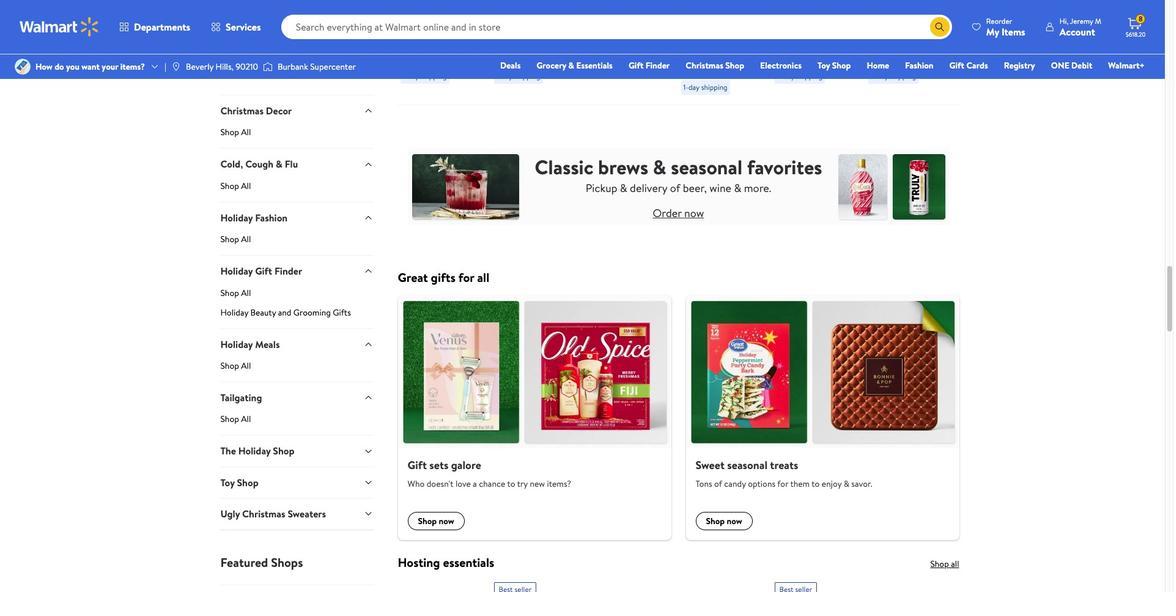 Task type: describe. For each thing, give the bounding box(es) containing it.
gift finder
[[629, 59, 670, 72]]

home
[[867, 59, 890, 72]]

hosting essentials
[[398, 554, 495, 571]]

dixie for dixie to go disposable paper cups with lids, 12 oz, multicolor, 40 count
[[681, 0, 703, 13]]

deals link
[[495, 59, 526, 72]]

the holiday shop
[[221, 444, 295, 458]]

wine
[[710, 181, 732, 196]]

shop all link
[[931, 558, 960, 570]]

items
[[1002, 25, 1026, 38]]

product group containing starbucks ground coffee, medium roast coffee, holiday blend, 1 bag (17 oz)
[[775, 0, 851, 99]]

disposable for dixie to go disposable paper cups with lids, 12 oz, multicolor, 40 count
[[681, 13, 727, 27]]

product group containing swiss miss classics hot chocolate mix with marshmallows, 30 - 1.38 oz packets
[[588, 0, 664, 99]]

all for cough
[[241, 180, 251, 192]]

christmas shop link
[[681, 59, 750, 72]]

8
[[1139, 14, 1143, 24]]

count for dixie to go disposable paper cups with lids, 12 oz, multicolor, 20 count
[[494, 43, 520, 56]]

finder inside holiday gift finder dropdown button
[[275, 264, 302, 278]]

now for gift sets galore
[[439, 515, 454, 527]]

great gifts for all
[[398, 269, 490, 285]]

shop all for fashion
[[221, 233, 251, 245]]

starbucks ground coffee, medium roast coffee, holiday blend, 1 bag (17 oz)
[[775, 0, 851, 56]]

2- for dixie to go disposable paper cups with lids, 12 oz, multicolor, 60 count
[[871, 71, 878, 81]]

folgers classic roast ground coffee, 40.3- ounce
[[400, 0, 463, 43]]

& left the delivery
[[620, 181, 628, 196]]

order now link
[[653, 206, 704, 221]]

favorites
[[748, 154, 823, 181]]

list containing gift sets galore
[[391, 295, 967, 540]]

shop now for seasonal
[[706, 515, 743, 527]]

shipping for dixie to go disposable paper cups with lids, 12 oz, multicolor, 40 count
[[702, 82, 728, 92]]

oz, for dixie to go disposable paper cups with lids, 12 oz, multicolor, 20 count
[[494, 29, 506, 43]]

how
[[35, 61, 53, 73]]

ground inside folgers classic roast ground coffee, 40.3- ounce
[[427, 2, 459, 16]]

shop all link for fashion
[[221, 233, 374, 255]]

toy shop inside dropdown button
[[221, 476, 259, 489]]

more.
[[744, 181, 772, 196]]

multicolor, for 20
[[508, 29, 554, 43]]

options
[[748, 478, 776, 490]]

0 vertical spatial toy shop
[[818, 59, 851, 72]]

317
[[814, 34, 824, 45]]

1-day shipping for folgers classic roast ground coffee, 40.3- ounce
[[403, 71, 447, 81]]

sweet
[[696, 458, 725, 473]]

hosting
[[398, 554, 440, 571]]

shop all link for cough
[[221, 180, 374, 202]]

gift for cards
[[950, 59, 965, 72]]

go for dixie to go disposable paper cups with lids, 12 oz, multicolor, 20 count
[[530, 0, 542, 2]]

my
[[987, 25, 1000, 38]]

gift sets galore list item
[[391, 295, 679, 540]]

product group containing dixie to go disposable paper cups with lids, 12 oz, multicolor, 60 count
[[869, 0, 945, 99]]

count for dixie to go disposable paper cups with lids, 12 oz, multicolor, 60 count
[[869, 43, 895, 56]]

to for dixie to go disposable paper cups with lids, 12 oz, multicolor, 40 count
[[705, 0, 715, 13]]

sweet seasonal treats list item
[[679, 295, 967, 540]]

shop inside gift sets galore list item
[[418, 515, 437, 527]]

pickup for dixie to go disposable paper cups with lids, 12 oz, multicolor, 40 count
[[684, 65, 705, 75]]

burbank supercenter
[[278, 61, 356, 73]]

in season
[[221, 64, 271, 81]]

4 shop all from the top
[[221, 287, 251, 299]]

gifts
[[431, 269, 456, 285]]

roast inside 'starbucks ground coffee, medium roast coffee, holiday blend, 1 bag (17 oz)'
[[775, 16, 799, 29]]

your
[[102, 61, 118, 73]]

pickup for dixie to go disposable paper cups with lids, 12 oz, multicolor, 20 count
[[497, 54, 518, 64]]

toy shop link
[[813, 59, 857, 72]]

season
[[234, 64, 271, 81]]

holiday right the at the left of page
[[238, 444, 271, 458]]

items? inside gift sets galore who doesn't love a chance to try new items?
[[547, 478, 571, 490]]

pickup for starbucks ground coffee, medium roast coffee, holiday blend, 1 bag (17 oz)
[[777, 54, 798, 64]]

sweaters
[[288, 507, 326, 521]]

classic brews & seasonal favorites pickup & delivery of beer, wine & more.
[[535, 154, 823, 196]]

chocolate
[[588, 16, 631, 29]]

disposable for dixie to go disposable paper cups with lids, 12 oz, multicolor, 60 count
[[869, 2, 914, 16]]

& right bags
[[240, 18, 246, 30]]

ounce
[[400, 29, 429, 43]]

all for meals
[[241, 360, 251, 372]]

$618.20
[[1126, 30, 1146, 39]]

lids, for 40
[[725, 27, 744, 40]]

order now
[[653, 206, 704, 221]]

pickup for folgers classic roast ground coffee, 40.3- ounce
[[403, 54, 424, 64]]

them
[[791, 478, 810, 490]]

shipping for starbucks ground coffee, medium roast coffee, holiday blend, 1 bag (17 oz)
[[797, 71, 823, 81]]

ugly christmas sweaters
[[221, 507, 326, 521]]

classics
[[588, 2, 621, 16]]

dixie for dixie to go disposable paper cups with lids, 12 oz, multicolor, 20 count
[[494, 0, 516, 2]]

hills,
[[216, 61, 234, 73]]

to for dixie to go disposable paper cups with lids, 12 oz, multicolor, 60 count
[[892, 0, 902, 2]]

accessories
[[248, 18, 291, 30]]

christmas shop
[[686, 59, 745, 72]]

gift finder link
[[623, 59, 676, 72]]

with for 40
[[705, 27, 723, 40]]

packets
[[626, 56, 659, 70]]

1- for dixie to go disposable paper cups with lids, 12 oz, multicolor, 20 count
[[497, 71, 502, 81]]

holiday meals button
[[221, 328, 374, 360]]

classic inside folgers classic roast ground coffee, 40.3- ounce
[[434, 0, 463, 2]]

essentials
[[577, 59, 613, 72]]

go for dixie to go disposable paper cups with lids, 12 oz, multicolor, 60 count
[[904, 0, 917, 2]]

bag
[[775, 43, 791, 56]]

cold, cough & flu button
[[221, 148, 374, 180]]

1-day shipping for dixie to go disposable paper cups with lids, 12 oz, multicolor, 20 count
[[497, 71, 541, 81]]

reorder
[[987, 16, 1013, 26]]

cold,
[[221, 157, 243, 171]]

2-day shipping for (17
[[777, 71, 823, 81]]

the holiday shop button
[[221, 435, 374, 467]]

with for 60
[[892, 16, 910, 29]]

grocery & essentials link
[[531, 59, 619, 72]]

day for dixie to go disposable paper cups with lids, 12 oz, multicolor, 60 count
[[878, 71, 888, 81]]

shop inside sweet seasonal treats "list item"
[[706, 515, 725, 527]]

departments
[[134, 20, 190, 34]]

4 all from the top
[[241, 287, 251, 299]]

walmart+
[[1109, 59, 1145, 72]]

of inside classic brews & seasonal favorites pickup & delivery of beer, wine & more.
[[670, 181, 681, 196]]

one
[[1052, 59, 1070, 72]]

shop all for meals
[[221, 360, 251, 372]]

pickup inside classic brews & seasonal favorites pickup & delivery of beer, wine & more.
[[586, 181, 618, 196]]

holiday for holiday fashion
[[221, 211, 253, 224]]

 image for burbank
[[263, 61, 273, 73]]

beverly hills, 90210
[[186, 61, 258, 73]]

8 $618.20
[[1126, 14, 1146, 39]]

supercenter
[[310, 61, 356, 73]]

6 shop all link from the top
[[221, 413, 374, 435]]

& right 'wine'
[[734, 181, 742, 196]]

90210
[[236, 61, 258, 73]]

holiday for holiday gift finder
[[221, 264, 253, 278]]

(17
[[793, 43, 805, 56]]

candy
[[725, 478, 746, 490]]

swiss
[[588, 0, 610, 2]]

shop all link for decor
[[221, 126, 374, 148]]

ugly
[[221, 507, 240, 521]]

want
[[82, 61, 100, 73]]

 image for beverly
[[171, 62, 181, 72]]

reorder my items
[[987, 16, 1026, 38]]

1 horizontal spatial now
[[685, 206, 704, 221]]

dixie to go disposable paper cups with lids, 12 oz, multicolor, 60 count
[[869, 0, 942, 56]]

new
[[530, 478, 545, 490]]

cards
[[967, 59, 989, 72]]

0 vertical spatial fashion
[[906, 59, 934, 72]]

shop all for decor
[[221, 126, 251, 139]]

burbank
[[278, 61, 308, 73]]

12 for 20
[[559, 16, 568, 29]]

cups for dixie to go disposable paper cups with lids, 12 oz, multicolor, 20 count
[[494, 16, 515, 29]]

day for dixie to go disposable paper cups with lids, 12 oz, multicolor, 20 count
[[502, 71, 513, 81]]

holiday beauty and grooming gifts
[[221, 306, 351, 318]]

gift for sets
[[408, 458, 427, 473]]

walmart+ link
[[1103, 59, 1151, 72]]

0 vertical spatial toy
[[818, 59, 830, 72]]

roast inside folgers classic roast ground coffee, 40.3- ounce
[[400, 2, 424, 16]]

6 all from the top
[[241, 413, 251, 425]]

beverly
[[186, 61, 214, 73]]

search icon image
[[935, 22, 945, 32]]

6 shop all from the top
[[221, 413, 251, 425]]

dixie to go disposable paper cups with lids, 12 oz, multicolor, 20 count
[[494, 0, 568, 56]]



Task type: vqa. For each thing, say whether or not it's contained in the screenshot.


Task type: locate. For each thing, give the bounding box(es) containing it.
0 horizontal spatial for
[[459, 269, 475, 285]]

multicolor, inside dixie to go disposable paper cups with lids, 12 oz, multicolor, 40 count
[[695, 40, 741, 54]]

holiday beauty and grooming gifts link
[[221, 306, 374, 328]]

christmas for christmas shop
[[686, 59, 724, 72]]

shop all link up "holiday beauty and grooming gifts"
[[221, 287, 374, 304]]

gifts
[[333, 306, 351, 318]]

 image right "90210"
[[263, 61, 273, 73]]

oz, right 30
[[681, 40, 693, 54]]

1 horizontal spatial ground
[[819, 0, 851, 2]]

great
[[398, 269, 428, 285]]

1392
[[533, 34, 547, 45]]

multicolor,
[[508, 29, 554, 43], [883, 29, 928, 43], [695, 40, 741, 54]]

1 horizontal spatial paper
[[729, 13, 754, 27]]

shop all
[[221, 126, 251, 139], [221, 180, 251, 192], [221, 233, 251, 245], [221, 287, 251, 299], [221, 360, 251, 372], [221, 413, 251, 425]]

essentials
[[443, 554, 495, 571]]

shop all link up holiday gift finder
[[221, 233, 374, 255]]

do
[[55, 61, 64, 73]]

disposable up 1806
[[681, 13, 727, 27]]

1 horizontal spatial shop now
[[706, 515, 743, 527]]

12 for 60
[[934, 16, 942, 29]]

disposable inside the dixie to go disposable paper cups with lids, 12 oz, multicolor, 20 count
[[494, 2, 540, 16]]

1 horizontal spatial 2-
[[871, 71, 878, 81]]

0 horizontal spatial dixie
[[494, 0, 516, 2]]

& inside sweet seasonal treats tons of candy options for them to enjoy & savor.
[[844, 478, 850, 490]]

day for starbucks ground coffee, medium roast coffee, holiday blend, 1 bag (17 oz)
[[784, 71, 795, 81]]

1 2-day shipping from the left
[[777, 71, 823, 81]]

order
[[653, 206, 682, 221]]

holiday inside "dropdown button"
[[221, 337, 253, 351]]

shop now inside sweet seasonal treats "list item"
[[706, 515, 743, 527]]

0 horizontal spatial count
[[494, 43, 520, 56]]

2 horizontal spatial count
[[869, 43, 895, 56]]

2- down bag
[[777, 71, 784, 81]]

12 inside the dixie to go disposable paper cups with lids, 12 oz, multicolor, 20 count
[[559, 16, 568, 29]]

lids, inside dixie to go disposable paper cups with lids, 12 oz, multicolor, 60 count
[[913, 16, 931, 29]]

1806
[[720, 45, 735, 55]]

disposable up 1392
[[494, 2, 540, 16]]

christmas right 'ugly'
[[242, 507, 285, 521]]

0 horizontal spatial cups
[[494, 16, 515, 29]]

2 go from the left
[[717, 0, 730, 13]]

now for sweet seasonal treats
[[727, 515, 743, 527]]

0 horizontal spatial 1-day shipping
[[403, 71, 447, 81]]

gift right oz
[[629, 59, 644, 72]]

with
[[518, 16, 536, 29], [892, 16, 910, 29], [705, 27, 723, 40], [588, 29, 606, 43]]

miss
[[612, 0, 631, 2]]

0 horizontal spatial fashion
[[255, 211, 288, 224]]

1 horizontal spatial multicolor,
[[695, 40, 741, 54]]

1 horizontal spatial cups
[[681, 27, 703, 40]]

paper inside dixie to go disposable paper cups with lids, 12 oz, multicolor, 40 count
[[729, 13, 754, 27]]

pickup & delivery of beer, wine & more. from classic brews to seasonal favorites. order now. image
[[408, 134, 950, 240]]

classic
[[434, 0, 463, 2], [535, 154, 594, 181]]

20
[[556, 29, 567, 43]]

1 vertical spatial seasonal
[[728, 458, 768, 473]]

1 horizontal spatial finder
[[646, 59, 670, 72]]

oz, up deals "link"
[[494, 29, 506, 43]]

1 shop all link from the top
[[221, 126, 374, 148]]

count inside dixie to go disposable paper cups with lids, 12 oz, multicolor, 40 count
[[681, 54, 708, 67]]

2 shop all from the top
[[221, 180, 251, 192]]

1 horizontal spatial items?
[[547, 478, 571, 490]]

1 2- from the left
[[777, 71, 784, 81]]

coffee, down the folgers
[[400, 16, 433, 29]]

shop now down the candy
[[706, 515, 743, 527]]

2- for starbucks ground coffee, medium roast coffee, holiday blend, 1 bag (17 oz)
[[777, 71, 784, 81]]

0 horizontal spatial finder
[[275, 264, 302, 278]]

0 horizontal spatial of
[[670, 181, 681, 196]]

grooming
[[294, 306, 331, 318]]

2 shop all link from the top
[[221, 180, 374, 202]]

holiday down the cold,
[[221, 211, 253, 224]]

toy shop up 'ugly'
[[221, 476, 259, 489]]

all for fashion
[[241, 233, 251, 245]]

christmas left decor
[[221, 104, 264, 117]]

2 vertical spatial christmas
[[242, 507, 285, 521]]

 image for how
[[15, 59, 31, 75]]

paper up 20
[[542, 2, 566, 16]]

starbucks
[[775, 0, 816, 2]]

sets
[[430, 458, 449, 473]]

0 horizontal spatial toy shop
[[221, 476, 259, 489]]

0 horizontal spatial now
[[439, 515, 454, 527]]

0 horizontal spatial paper
[[542, 2, 566, 16]]

a
[[473, 478, 477, 490]]

3 to from the left
[[892, 0, 902, 2]]

& left flu on the left
[[276, 157, 283, 171]]

multicolor, inside dixie to go disposable paper cups with lids, 12 oz, multicolor, 60 count
[[883, 29, 928, 43]]

to inside the dixie to go disposable paper cups with lids, 12 oz, multicolor, 20 count
[[518, 0, 527, 2]]

0 vertical spatial classic
[[434, 0, 463, 2]]

swiss miss classics hot chocolate mix with marshmallows, 30 - 1.38 oz packets
[[588, 0, 663, 70]]

1 vertical spatial finder
[[275, 264, 302, 278]]

holiday left oz)
[[775, 29, 807, 43]]

classic inside classic brews & seasonal favorites pickup & delivery of beer, wine & more.
[[535, 154, 594, 181]]

0 horizontal spatial shop now
[[418, 515, 454, 527]]

disposable inside dixie to go disposable paper cups with lids, 12 oz, multicolor, 40 count
[[681, 13, 727, 27]]

Search search field
[[281, 15, 953, 39]]

2 horizontal spatial lids,
[[913, 16, 931, 29]]

day down christmas shop link
[[689, 82, 700, 92]]

of inside sweet seasonal treats tons of candy options for them to enjoy & savor.
[[715, 478, 723, 490]]

product group
[[400, 0, 477, 99], [494, 0, 571, 99], [588, 0, 664, 99], [681, 0, 758, 99], [775, 0, 851, 99], [869, 0, 945, 99]]

finder inside gift finder link
[[646, 59, 670, 72]]

brews
[[598, 154, 649, 181]]

day left grocery on the left top
[[502, 71, 513, 81]]

go up 1490
[[904, 0, 917, 2]]

ground up 1
[[819, 0, 851, 2]]

holiday inside dropdown button
[[221, 211, 253, 224]]

1 go from the left
[[530, 0, 542, 2]]

ground inside 'starbucks ground coffee, medium roast coffee, holiday blend, 1 bag (17 oz)'
[[819, 0, 851, 2]]

1- down christmas shop link
[[684, 82, 689, 92]]

registry link
[[999, 59, 1041, 72]]

2-day shipping for multicolor,
[[871, 71, 917, 81]]

shipping for dixie to go disposable paper cups with lids, 12 oz, multicolor, 20 count
[[514, 71, 541, 81]]

to inside dixie to go disposable paper cups with lids, 12 oz, multicolor, 40 count
[[705, 0, 715, 13]]

multicolor, left 20
[[508, 29, 554, 43]]

seasonal inside sweet seasonal treats tons of candy options for them to enjoy & savor.
[[728, 458, 768, 473]]

for inside sweet seasonal treats tons of candy options for them to enjoy & savor.
[[778, 478, 789, 490]]

1 vertical spatial of
[[715, 478, 723, 490]]

multicolor, left 60
[[883, 29, 928, 43]]

toy
[[818, 59, 830, 72], [221, 476, 235, 489]]

christmas for christmas decor
[[221, 104, 264, 117]]

2 dixie from the left
[[681, 0, 703, 13]]

cups up deals "link"
[[494, 16, 515, 29]]

day for folgers classic roast ground coffee, 40.3- ounce
[[408, 71, 419, 81]]

gift cards
[[950, 59, 989, 72]]

1 shop now from the left
[[418, 515, 454, 527]]

departments button
[[109, 12, 201, 42]]

2 shop now from the left
[[706, 515, 743, 527]]

items? right your in the top of the page
[[120, 61, 145, 73]]

12 for 40
[[746, 27, 755, 40]]

classic left brews
[[535, 154, 594, 181]]

gift up beauty on the bottom left of page
[[255, 264, 272, 278]]

1 shop all from the top
[[221, 126, 251, 139]]

2 horizontal spatial disposable
[[869, 2, 914, 16]]

gift inside gift sets galore who doesn't love a chance to try new items?
[[408, 458, 427, 473]]

coffee, left the medium
[[775, 2, 807, 16]]

to left try
[[507, 478, 515, 490]]

1 horizontal spatial for
[[778, 478, 789, 490]]

1 product group from the left
[[400, 0, 477, 99]]

with up 1490
[[892, 16, 910, 29]]

coffee, inside folgers classic roast ground coffee, 40.3- ounce
[[400, 16, 433, 29]]

account
[[1060, 25, 1096, 38]]

all down 'holiday fashion'
[[241, 233, 251, 245]]

5 all from the top
[[241, 360, 251, 372]]

holiday for holiday meals
[[221, 337, 253, 351]]

5 shop all from the top
[[221, 360, 251, 372]]

0 horizontal spatial toy
[[221, 476, 235, 489]]

home link
[[862, 59, 895, 72]]

2 to from the left
[[812, 478, 820, 490]]

2 to from the left
[[705, 0, 715, 13]]

1 horizontal spatial dixie
[[681, 0, 703, 13]]

paper for dixie to go disposable paper cups with lids, 12 oz, multicolor, 20 count
[[542, 2, 566, 16]]

1 vertical spatial for
[[778, 478, 789, 490]]

1- for folgers classic roast ground coffee, 40.3- ounce
[[403, 71, 408, 81]]

holiday gift finder
[[221, 264, 302, 278]]

toy inside dropdown button
[[221, 476, 235, 489]]

finder up "holiday beauty and grooming gifts"
[[275, 264, 302, 278]]

with up 1392
[[518, 16, 536, 29]]

christmas inside christmas decor dropdown button
[[221, 104, 264, 117]]

count inside dixie to go disposable paper cups with lids, 12 oz, multicolor, 60 count
[[869, 43, 895, 56]]

paper for dixie to go disposable paper cups with lids, 12 oz, multicolor, 40 count
[[729, 13, 754, 27]]

2 horizontal spatial  image
[[263, 61, 273, 73]]

now down the candy
[[727, 515, 743, 527]]

3 shop all link from the top
[[221, 233, 374, 255]]

shop all down tailgating on the bottom
[[221, 413, 251, 425]]

shop now inside gift sets galore list item
[[418, 515, 454, 527]]

1-day shipping for dixie to go disposable paper cups with lids, 12 oz, multicolor, 40 count
[[684, 82, 728, 92]]

Walmart Site-Wide search field
[[281, 15, 953, 39]]

with up 1806
[[705, 27, 723, 40]]

tailgating
[[221, 391, 262, 404]]

go inside the dixie to go disposable paper cups with lids, 12 oz, multicolor, 20 count
[[530, 0, 542, 2]]

for
[[459, 269, 475, 285], [778, 478, 789, 490]]

4 product group from the left
[[681, 0, 758, 99]]

enjoy
[[822, 478, 842, 490]]

shipping down christmas shop link
[[702, 82, 728, 92]]

0 horizontal spatial 12
[[559, 16, 568, 29]]

1- down ounce
[[403, 71, 408, 81]]

1 vertical spatial fashion
[[255, 211, 288, 224]]

cold, cough & flu
[[221, 157, 298, 171]]

& right brews
[[653, 154, 667, 181]]

0 horizontal spatial ground
[[427, 2, 459, 16]]

product group containing dixie to go disposable paper cups with lids, 12 oz, multicolor, 40 count
[[681, 0, 758, 99]]

0 horizontal spatial all
[[478, 269, 490, 285]]

0 vertical spatial items?
[[120, 61, 145, 73]]

lids, inside dixie to go disposable paper cups with lids, 12 oz, multicolor, 40 count
[[725, 27, 744, 40]]

gift sets galore who doesn't love a chance to try new items?
[[408, 458, 571, 490]]

1-day shipping down christmas shop link
[[684, 82, 728, 92]]

lids, for 60
[[913, 16, 931, 29]]

1 horizontal spatial fashion
[[906, 59, 934, 72]]

dixie inside the dixie to go disposable paper cups with lids, 12 oz, multicolor, 20 count
[[494, 0, 516, 2]]

lids,
[[538, 16, 557, 29], [913, 16, 931, 29], [725, 27, 744, 40]]

paper inside dixie to go disposable paper cups with lids, 12 oz, multicolor, 60 count
[[916, 2, 941, 16]]

1 horizontal spatial roast
[[775, 16, 799, 29]]

oz)
[[807, 43, 822, 56]]

2 2- from the left
[[871, 71, 878, 81]]

oz, for dixie to go disposable paper cups with lids, 12 oz, multicolor, 40 count
[[681, 40, 693, 54]]

cups for dixie to go disposable paper cups with lids, 12 oz, multicolor, 60 count
[[869, 16, 890, 29]]

with for 20
[[518, 16, 536, 29]]

holiday up beauty on the bottom left of page
[[221, 264, 253, 278]]

walmart image
[[20, 17, 99, 37]]

deals
[[500, 59, 521, 72]]

meals
[[255, 337, 280, 351]]

1 horizontal spatial oz,
[[681, 40, 693, 54]]

items? right new
[[547, 478, 571, 490]]

3 all from the top
[[241, 233, 251, 245]]

0 horizontal spatial  image
[[15, 59, 31, 75]]

items?
[[120, 61, 145, 73], [547, 478, 571, 490]]

to
[[507, 478, 515, 490], [812, 478, 820, 490]]

with inside dixie to go disposable paper cups with lids, 12 oz, multicolor, 40 count
[[705, 27, 723, 40]]

hi, jeremy m account
[[1060, 16, 1102, 38]]

2 horizontal spatial dixie
[[869, 0, 890, 2]]

disposable for dixie to go disposable paper cups with lids, 12 oz, multicolor, 20 count
[[494, 2, 540, 16]]

1 vertical spatial items?
[[547, 478, 571, 490]]

paper inside the dixie to go disposable paper cups with lids, 12 oz, multicolor, 20 count
[[542, 2, 566, 16]]

1 horizontal spatial count
[[681, 54, 708, 67]]

oz, up home at the top right
[[869, 29, 880, 43]]

cups inside dixie to go disposable paper cups with lids, 12 oz, multicolor, 60 count
[[869, 16, 890, 29]]

 image left how
[[15, 59, 31, 75]]

toy down the at the left of page
[[221, 476, 235, 489]]

2 horizontal spatial oz,
[[869, 29, 880, 43]]

1 all from the top
[[241, 126, 251, 139]]

1 dixie from the left
[[494, 0, 516, 2]]

lids, inside the dixie to go disposable paper cups with lids, 12 oz, multicolor, 20 count
[[538, 16, 557, 29]]

1 vertical spatial toy shop
[[221, 476, 259, 489]]

delivery
[[630, 181, 668, 196]]

of left beer,
[[670, 181, 681, 196]]

1 horizontal spatial to
[[705, 0, 715, 13]]

12 inside dixie to go disposable paper cups with lids, 12 oz, multicolor, 40 count
[[746, 27, 755, 40]]

0 horizontal spatial go
[[530, 0, 542, 2]]

1 to from the left
[[507, 478, 515, 490]]

0 vertical spatial finder
[[646, 59, 670, 72]]

classic up 40.3-
[[434, 0, 463, 2]]

0 horizontal spatial to
[[518, 0, 527, 2]]

shipping right home at the top right
[[890, 71, 917, 81]]

pickup for swiss miss classics hot chocolate mix with marshmallows, 30 - 1.38 oz packets
[[590, 54, 611, 64]]

2 horizontal spatial multicolor,
[[883, 29, 928, 43]]

gift inside dropdown button
[[255, 264, 272, 278]]

2 horizontal spatial paper
[[916, 2, 941, 16]]

multicolor, for 60
[[883, 29, 928, 43]]

oz, inside dixie to go disposable paper cups with lids, 12 oz, multicolor, 40 count
[[681, 40, 693, 54]]

go inside dixie to go disposable paper cups with lids, 12 oz, multicolor, 60 count
[[904, 0, 917, 2]]

0 horizontal spatial classic
[[434, 0, 463, 2]]

shop all link
[[221, 126, 374, 148], [221, 180, 374, 202], [221, 233, 374, 255], [221, 287, 374, 304], [221, 360, 374, 382], [221, 413, 374, 435]]

5 product group from the left
[[775, 0, 851, 99]]

all down cold, cough & flu
[[241, 180, 251, 192]]

day down bag
[[784, 71, 795, 81]]

0 horizontal spatial roast
[[400, 2, 424, 16]]

1
[[838, 29, 841, 43]]

to inside dixie to go disposable paper cups with lids, 12 oz, multicolor, 60 count
[[892, 0, 902, 2]]

count
[[494, 43, 520, 56], [869, 43, 895, 56], [681, 54, 708, 67]]

gift for finder
[[629, 59, 644, 72]]

multicolor, inside the dixie to go disposable paper cups with lids, 12 oz, multicolor, 20 count
[[508, 29, 554, 43]]

3 product group from the left
[[588, 0, 664, 99]]

12 inside dixie to go disposable paper cups with lids, 12 oz, multicolor, 60 count
[[934, 16, 942, 29]]

to inside sweet seasonal treats tons of candy options for them to enjoy & savor.
[[812, 478, 820, 490]]

disposable inside dixie to go disposable paper cups with lids, 12 oz, multicolor, 60 count
[[869, 2, 914, 16]]

0 vertical spatial seasonal
[[671, 154, 743, 181]]

1 horizontal spatial toy shop
[[818, 59, 851, 72]]

2 horizontal spatial 1-day shipping
[[684, 82, 728, 92]]

one debit link
[[1046, 59, 1098, 72]]

tailgating button
[[221, 382, 374, 413]]

oz, inside dixie to go disposable paper cups with lids, 12 oz, multicolor, 60 count
[[869, 29, 880, 43]]

day left fashion link
[[878, 71, 888, 81]]

dixie inside dixie to go disposable paper cups with lids, 12 oz, multicolor, 60 count
[[869, 0, 890, 2]]

1 horizontal spatial go
[[717, 0, 730, 13]]

40
[[743, 40, 755, 54]]

hot
[[623, 2, 639, 16]]

484
[[440, 34, 453, 45]]

1 vertical spatial all
[[952, 558, 960, 570]]

& left -
[[569, 59, 575, 72]]

cups up christmas shop
[[681, 27, 703, 40]]

seasonal inside classic brews & seasonal favorites pickup & delivery of beer, wine & more.
[[671, 154, 743, 181]]

holiday fashion
[[221, 211, 288, 224]]

all for decor
[[241, 126, 251, 139]]

pickup for dixie to go disposable paper cups with lids, 12 oz, multicolor, 60 count
[[871, 54, 892, 64]]

1 vertical spatial classic
[[535, 154, 594, 181]]

cups inside the dixie to go disposable paper cups with lids, 12 oz, multicolor, 20 count
[[494, 16, 515, 29]]

shop now for sets
[[418, 515, 454, 527]]

now inside gift sets galore list item
[[439, 515, 454, 527]]

product group containing folgers classic roast ground coffee, 40.3- ounce
[[400, 0, 477, 99]]

fashion inside dropdown button
[[255, 211, 288, 224]]

shop all down holiday gift finder
[[221, 287, 251, 299]]

1-day shipping down 1392
[[497, 71, 541, 81]]

product group containing dixie to go disposable paper cups with lids, 12 oz, multicolor, 20 count
[[494, 0, 571, 99]]

try
[[517, 478, 528, 490]]

shop now
[[418, 515, 454, 527], [706, 515, 743, 527]]

mix
[[634, 16, 649, 29]]

list
[[391, 295, 967, 540]]

count up home link
[[869, 43, 895, 56]]

fashion link
[[900, 59, 940, 72]]

shop all down christmas decor
[[221, 126, 251, 139]]

6 product group from the left
[[869, 0, 945, 99]]

now inside sweet seasonal treats "list item"
[[727, 515, 743, 527]]

1 horizontal spatial  image
[[171, 62, 181, 72]]

1- for dixie to go disposable paper cups with lids, 12 oz, multicolor, 40 count
[[684, 82, 689, 92]]

multicolor, up christmas shop
[[695, 40, 741, 54]]

1490
[[908, 34, 923, 45]]

12
[[559, 16, 568, 29], [934, 16, 942, 29], [746, 27, 755, 40]]

christmas inside ugly christmas sweaters dropdown button
[[242, 507, 285, 521]]

holiday inside 'starbucks ground coffee, medium roast coffee, holiday blend, 1 bag (17 oz)'
[[775, 29, 807, 43]]

christmas decor button
[[221, 95, 374, 126]]

shipping down '484'
[[421, 71, 447, 81]]

who
[[408, 478, 425, 490]]

dixie for dixie to go disposable paper cups with lids, 12 oz, multicolor, 60 count
[[869, 0, 890, 2]]

dixie inside dixie to go disposable paper cups with lids, 12 oz, multicolor, 40 count
[[681, 0, 703, 13]]

2 all from the top
[[241, 180, 251, 192]]

of right tons on the bottom of page
[[715, 478, 723, 490]]

2 horizontal spatial now
[[727, 515, 743, 527]]

holiday meals
[[221, 337, 280, 351]]

gift up who
[[408, 458, 427, 473]]

with inside dixie to go disposable paper cups with lids, 12 oz, multicolor, 60 count
[[892, 16, 910, 29]]

2-day shipping down 1490
[[871, 71, 917, 81]]

paper for dixie to go disposable paper cups with lids, 12 oz, multicolor, 60 count
[[916, 2, 941, 16]]

shipping for dixie to go disposable paper cups with lids, 12 oz, multicolor, 60 count
[[890, 71, 917, 81]]

1 horizontal spatial of
[[715, 478, 723, 490]]

roast up ounce
[[400, 2, 424, 16]]

m
[[1096, 16, 1102, 26]]

beer,
[[683, 181, 707, 196]]

to for dixie to go disposable paper cups with lids, 12 oz, multicolor, 20 count
[[518, 0, 527, 2]]

1 horizontal spatial toy
[[818, 59, 830, 72]]

finder down 30
[[646, 59, 670, 72]]

seasonal
[[671, 154, 743, 181], [728, 458, 768, 473]]

oz,
[[494, 29, 506, 43], [869, 29, 880, 43], [681, 40, 693, 54]]

1 vertical spatial christmas
[[221, 104, 264, 117]]

0 vertical spatial for
[[459, 269, 475, 285]]

1 horizontal spatial 12
[[746, 27, 755, 40]]

day for dixie to go disposable paper cups with lids, 12 oz, multicolor, 40 count
[[689, 82, 700, 92]]

go inside dixie to go disposable paper cups with lids, 12 oz, multicolor, 40 count
[[717, 0, 730, 13]]

0 horizontal spatial 2-day shipping
[[777, 71, 823, 81]]

count for dixie to go disposable paper cups with lids, 12 oz, multicolor, 40 count
[[681, 54, 708, 67]]

with for oz
[[588, 29, 606, 43]]

all down tailgating on the bottom
[[241, 413, 251, 425]]

0 horizontal spatial lids,
[[538, 16, 557, 29]]

seasonal up the candy
[[728, 458, 768, 473]]

0 horizontal spatial disposable
[[494, 2, 540, 16]]

in
[[221, 64, 231, 81]]

2 horizontal spatial 1-
[[684, 82, 689, 92]]

1 horizontal spatial to
[[812, 478, 820, 490]]

0 horizontal spatial oz,
[[494, 29, 506, 43]]

shipping for folgers classic roast ground coffee, 40.3- ounce
[[421, 71, 447, 81]]

oz, inside the dixie to go disposable paper cups with lids, 12 oz, multicolor, 20 count
[[494, 29, 506, 43]]

shop all down the cold,
[[221, 180, 251, 192]]

now
[[685, 206, 704, 221], [439, 515, 454, 527], [727, 515, 743, 527]]

marshmallows,
[[588, 43, 650, 56]]

count up deals
[[494, 43, 520, 56]]

shop all link for meals
[[221, 360, 374, 382]]

634
[[627, 34, 639, 45]]

 image
[[15, 59, 31, 75], [263, 61, 273, 73], [171, 62, 181, 72]]

shop now down doesn't
[[418, 515, 454, 527]]

shop all link down meals
[[221, 360, 374, 382]]

tons
[[696, 478, 713, 490]]

fashion down 1490
[[906, 59, 934, 72]]

holiday left meals
[[221, 337, 253, 351]]

0 horizontal spatial to
[[507, 478, 515, 490]]

1 horizontal spatial all
[[952, 558, 960, 570]]

2 horizontal spatial 12
[[934, 16, 942, 29]]

0 horizontal spatial multicolor,
[[508, 29, 554, 43]]

multicolor, for 40
[[695, 40, 741, 54]]

& inside dropdown button
[[276, 157, 283, 171]]

to inside gift sets galore who doesn't love a chance to try new items?
[[507, 478, 515, 490]]

0 horizontal spatial items?
[[120, 61, 145, 73]]

shop all link down flu on the left
[[221, 180, 374, 202]]

1 horizontal spatial lids,
[[725, 27, 744, 40]]

0 vertical spatial christmas
[[686, 59, 724, 72]]

2 horizontal spatial cups
[[869, 16, 890, 29]]

count inside the dixie to go disposable paper cups with lids, 12 oz, multicolor, 20 count
[[494, 43, 520, 56]]

40.3-
[[435, 16, 457, 29]]

count left 1806
[[681, 54, 708, 67]]

shop all for cough
[[221, 180, 251, 192]]

1 horizontal spatial 2-day shipping
[[871, 71, 917, 81]]

finder
[[646, 59, 670, 72], [275, 264, 302, 278]]

1 vertical spatial toy
[[221, 476, 235, 489]]

oz, for dixie to go disposable paper cups with lids, 12 oz, multicolor, 60 count
[[869, 29, 880, 43]]

lids, up 1392
[[538, 16, 557, 29]]

0 vertical spatial all
[[478, 269, 490, 285]]

beauty
[[250, 306, 276, 318]]

5 shop all link from the top
[[221, 360, 374, 382]]

lids, up 1490
[[913, 16, 931, 29]]

1- left grocery on the left top
[[497, 71, 502, 81]]

with inside swiss miss classics hot chocolate mix with marshmallows, 30 - 1.38 oz packets
[[588, 29, 606, 43]]

shop all link up the holiday shop
[[221, 413, 374, 435]]

chance
[[479, 478, 506, 490]]

1 horizontal spatial 1-day shipping
[[497, 71, 541, 81]]

coffee, up 317
[[801, 16, 833, 29]]

bags & accessories link
[[221, 18, 374, 40]]

cups inside dixie to go disposable paper cups with lids, 12 oz, multicolor, 40 count
[[681, 27, 703, 40]]

lids, for 20
[[538, 16, 557, 29]]

go up 1806
[[717, 0, 730, 13]]

2 2-day shipping from the left
[[871, 71, 917, 81]]

all up beauty on the bottom left of page
[[241, 287, 251, 299]]

cups right 1
[[869, 16, 890, 29]]

paper up 40
[[729, 13, 754, 27]]

1.38
[[594, 56, 610, 70]]

1 to from the left
[[518, 0, 527, 2]]

cups for dixie to go disposable paper cups with lids, 12 oz, multicolor, 40 count
[[681, 27, 703, 40]]

0 vertical spatial of
[[670, 181, 681, 196]]

roast down starbucks
[[775, 16, 799, 29]]

oz
[[612, 56, 624, 70]]

3 dixie from the left
[[869, 0, 890, 2]]

with inside the dixie to go disposable paper cups with lids, 12 oz, multicolor, 20 count
[[518, 16, 536, 29]]

2 horizontal spatial to
[[892, 0, 902, 2]]

0 horizontal spatial 1-
[[403, 71, 408, 81]]

3 shop all from the top
[[221, 233, 251, 245]]

1 horizontal spatial disposable
[[681, 13, 727, 27]]

go up 1392
[[530, 0, 542, 2]]

2 product group from the left
[[494, 0, 571, 99]]

shop all down holiday meals
[[221, 360, 251, 372]]

shop all link up flu on the left
[[221, 126, 374, 148]]

now down beer,
[[685, 206, 704, 221]]

decor
[[266, 104, 292, 117]]

2-day shipping down (17
[[777, 71, 823, 81]]

bags
[[221, 18, 238, 30]]

now down doesn't
[[439, 515, 454, 527]]

all
[[478, 269, 490, 285], [952, 558, 960, 570]]

shop all
[[931, 558, 960, 570]]

2 horizontal spatial go
[[904, 0, 917, 2]]

0 horizontal spatial 2-
[[777, 71, 784, 81]]

1 horizontal spatial classic
[[535, 154, 594, 181]]

go for dixie to go disposable paper cups with lids, 12 oz, multicolor, 40 count
[[717, 0, 730, 13]]

3 go from the left
[[904, 0, 917, 2]]

toy shop down oz)
[[818, 59, 851, 72]]

1 horizontal spatial 1-
[[497, 71, 502, 81]]

cups
[[494, 16, 515, 29], [869, 16, 890, 29], [681, 27, 703, 40]]

4 shop all link from the top
[[221, 287, 374, 304]]

holiday for holiday beauty and grooming gifts
[[221, 306, 248, 318]]

christmas inside christmas shop link
[[686, 59, 724, 72]]

disposable
[[494, 2, 540, 16], [869, 2, 914, 16], [681, 13, 727, 27]]

day down ounce
[[408, 71, 419, 81]]

shipping down 1392
[[514, 71, 541, 81]]

all down christmas decor
[[241, 126, 251, 139]]



